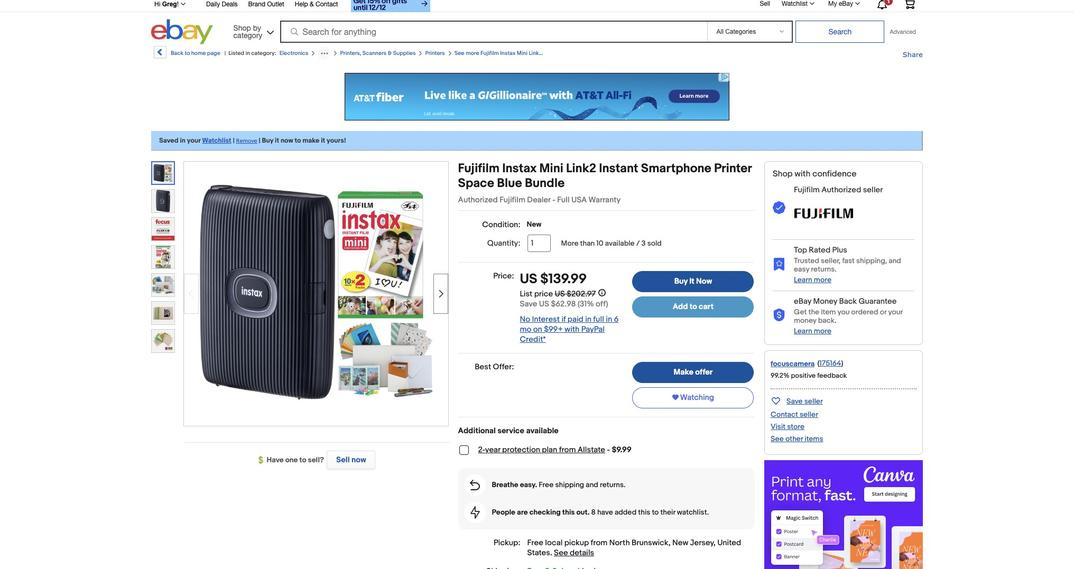 Task type: vqa. For each thing, say whether or not it's contained in the screenshot.
the ATV,
no



Task type: describe. For each thing, give the bounding box(es) containing it.
credit*
[[520, 335, 546, 345]]

99.2%
[[771, 372, 790, 380]]

sell now
[[336, 455, 366, 465]]

easy.
[[520, 481, 537, 490]]

checking
[[530, 508, 561, 517]]

easy
[[794, 265, 810, 274]]

learn inside top rated plus trusted seller, fast shipping, and easy returns. learn more
[[794, 275, 813, 284]]

1 horizontal spatial |
[[233, 136, 235, 145]]

no
[[520, 315, 530, 325]]

jersey,
[[690, 538, 716, 548]]

states
[[527, 548, 550, 558]]

2 this from the left
[[638, 508, 651, 517]]

0 vertical spatial advertisement region
[[345, 73, 730, 121]]

0 horizontal spatial watchlist link
[[202, 136, 231, 145]]

paypal
[[581, 325, 605, 335]]

have one to sell?
[[267, 456, 324, 465]]

in right listed in the top left of the page
[[246, 50, 250, 57]]

save seller
[[787, 397, 823, 406]]

guarantee
[[859, 297, 897, 307]]

in right saved
[[180, 136, 186, 145]]

ebay money back guarantee get the item you ordered or your money back. learn more
[[794, 297, 903, 336]]

0 vertical spatial free
[[539, 481, 554, 490]]

brand
[[248, 1, 265, 8]]

0 vertical spatial your
[[187, 136, 201, 145]]

watchlist inside account navigation
[[782, 0, 808, 7]]

0 vertical spatial more
[[466, 50, 479, 57]]

seller for save seller
[[805, 397, 823, 406]]

)
[[842, 359, 844, 368]]

0 horizontal spatial buy
[[262, 136, 274, 145]]

interest
[[532, 315, 560, 325]]

add to cart
[[673, 302, 714, 312]]

with details__icon image for people are checking this out.
[[470, 507, 480, 519]]

fujifilm authorized seller
[[794, 185, 883, 195]]

returns. inside top rated plus trusted seller, fast shipping, and easy returns. learn more
[[811, 265, 837, 274]]

& inside account navigation
[[310, 1, 314, 8]]

2 horizontal spatial |
[[259, 136, 261, 145]]

to left the their
[[652, 508, 659, 517]]

see details link
[[554, 548, 594, 558]]

see inside "us $139.99" main content
[[554, 548, 568, 558]]

breathe
[[492, 481, 518, 490]]

0 vertical spatial seller
[[863, 185, 883, 195]]

help & contact link
[[295, 0, 338, 11]]

1 horizontal spatial us
[[539, 299, 549, 309]]

add to cart link
[[633, 297, 754, 318]]

add
[[673, 302, 688, 312]]

2-year protection plan from allstate - $9.99
[[478, 445, 632, 455]]

my
[[829, 0, 837, 7]]

back inside ebay money back guarantee get the item you ordered or your money back. learn more
[[839, 297, 857, 307]]

link
[[529, 50, 539, 57]]

full
[[593, 315, 604, 325]]

printers, scanners & supplies link
[[340, 50, 416, 57]]

additional service available
[[458, 426, 559, 436]]

learn more link for rated
[[794, 275, 832, 284]]

brand outlet
[[248, 1, 284, 8]]

picture 3 of 7 image
[[152, 218, 174, 241]]

new inside free local pickup from north brunswick, new jersey, united states
[[673, 538, 689, 548]]

service
[[498, 426, 525, 436]]

free inside free local pickup from north brunswick, new jersey, united states
[[527, 538, 544, 548]]

north
[[609, 538, 630, 548]]

Search for anything text field
[[282, 22, 706, 42]]

supplies
[[393, 50, 416, 57]]

or
[[880, 308, 887, 317]]

confidence
[[813, 169, 857, 179]]

account navigation
[[149, 0, 923, 14]]

save for save us $62.98 (31% off)
[[520, 299, 537, 309]]

get an extra 15% off image
[[351, 0, 430, 12]]

make offer
[[674, 367, 713, 377]]

saved
[[159, 136, 179, 145]]

.
[[550, 548, 552, 558]]

shop by category banner
[[149, 0, 923, 47]]

scanners
[[363, 50, 387, 57]]

offer:
[[493, 362, 514, 372]]

shop for shop by category
[[233, 24, 251, 32]]

space
[[458, 176, 494, 191]]

visit
[[771, 422, 786, 431]]

none submit inside 'shop by category' banner
[[796, 21, 885, 43]]

make
[[303, 136, 320, 145]]

make
[[674, 367, 694, 377]]

year
[[485, 445, 501, 455]]

focuscamera
[[771, 359, 815, 368]]

2 horizontal spatial us
[[555, 289, 565, 299]]

money
[[813, 297, 838, 307]]

blue
[[497, 176, 522, 191]]

save for save seller
[[787, 397, 803, 406]]

cart
[[699, 302, 714, 312]]

greg
[[162, 1, 177, 8]]

buy it now link
[[633, 271, 754, 292]]

now
[[696, 277, 712, 287]]

us $139.99
[[520, 271, 587, 288]]

175164
[[820, 359, 842, 368]]

fujifilm instax mini link2 instant smartphone printer space blue bundle authorized fujifilm dealer - full usa warranty
[[458, 161, 752, 205]]

best offer:
[[475, 362, 514, 372]]

seller,
[[821, 256, 841, 265]]

contact seller visit store see other items
[[771, 410, 824, 444]]

0 horizontal spatial |
[[225, 50, 226, 57]]

daily deals
[[206, 1, 238, 8]]

focuscamera link
[[771, 359, 815, 368]]

1 vertical spatial available
[[526, 426, 559, 436]]

see inside contact seller visit store see other items
[[771, 435, 784, 444]]

focuscamera ( 175164 ) 99.2% positive feedback
[[771, 359, 847, 380]]

pickup:
[[494, 538, 521, 548]]

get
[[794, 308, 807, 317]]

0 vertical spatial mini
[[517, 50, 528, 57]]

watching button
[[633, 388, 754, 409]]

category:
[[251, 50, 276, 57]]

6
[[614, 315, 619, 325]]

picture 5 of 7 image
[[152, 274, 174, 297]]

175164 link
[[820, 359, 842, 368]]

the
[[809, 308, 820, 317]]

0 horizontal spatial back
[[171, 50, 184, 57]]

$139.99
[[541, 271, 587, 288]]

contact inside account navigation
[[316, 1, 338, 8]]

additional
[[458, 426, 496, 436]]

listed
[[229, 50, 244, 57]]

1 it from the left
[[275, 136, 279, 145]]

| listed in category:
[[225, 50, 276, 57]]

printers,
[[340, 50, 361, 57]]

see more fujifilm instax mini link 2 wireless photo pri... link
[[455, 50, 595, 57]]

category
[[233, 31, 262, 39]]

picture 4 of 7 image
[[152, 246, 174, 269]]



Task type: locate. For each thing, give the bounding box(es) containing it.
printers, scanners & supplies
[[340, 50, 416, 57]]

1 horizontal spatial shop
[[773, 169, 793, 179]]

1 horizontal spatial advertisement region
[[765, 460, 923, 569]]

contact inside contact seller visit store see other items
[[771, 410, 798, 419]]

see other items link
[[771, 435, 824, 444]]

learn
[[794, 275, 813, 284], [794, 327, 813, 336]]

dollar sign image
[[258, 456, 267, 465]]

1 vertical spatial free
[[527, 538, 544, 548]]

10
[[597, 239, 604, 248]]

0 horizontal spatial available
[[526, 426, 559, 436]]

1 vertical spatial buy
[[675, 277, 688, 287]]

1 vertical spatial contact
[[771, 410, 798, 419]]

saved in your watchlist | remove | buy it now to make it yours!
[[159, 136, 346, 145]]

are
[[517, 508, 528, 517]]

1 horizontal spatial from
[[591, 538, 608, 548]]

to
[[185, 50, 190, 57], [295, 136, 301, 145], [690, 302, 697, 312], [300, 456, 306, 465], [652, 508, 659, 517]]

/
[[636, 239, 640, 248]]

us up "interest"
[[539, 299, 549, 309]]

to left cart
[[690, 302, 697, 312]]

this right added
[[638, 508, 651, 517]]

it
[[275, 136, 279, 145], [321, 136, 325, 145]]

shop inside shop by category
[[233, 24, 251, 32]]

2 vertical spatial seller
[[800, 410, 819, 419]]

with details__icon image for ebay money back guarantee
[[773, 309, 786, 322]]

1 vertical spatial from
[[591, 538, 608, 548]]

condition:
[[482, 220, 521, 230]]

2 it from the left
[[321, 136, 325, 145]]

1 vertical spatial -
[[607, 445, 610, 455]]

sell?
[[308, 456, 324, 465]]

- left full
[[553, 195, 556, 205]]

0 vertical spatial and
[[889, 256, 901, 265]]

now left make
[[281, 136, 293, 145]]

more down seller,
[[814, 275, 832, 284]]

it right make
[[321, 136, 325, 145]]

now right sell
[[352, 455, 366, 465]]

best
[[475, 362, 491, 372]]

1 horizontal spatial &
[[388, 50, 392, 57]]

rated
[[809, 245, 831, 255]]

1 vertical spatial more
[[814, 275, 832, 284]]

ebay up "get"
[[794, 297, 812, 307]]

1 vertical spatial new
[[673, 538, 689, 548]]

people
[[492, 508, 516, 517]]

mini inside fujifilm instax mini link2 instant smartphone printer space blue bundle authorized fujifilm dealer - full usa warranty
[[540, 161, 564, 176]]

shop left by
[[233, 24, 251, 32]]

your inside ebay money back guarantee get the item you ordered or your money back. learn more
[[889, 308, 903, 317]]

new left jersey,
[[673, 538, 689, 548]]

and right shipping
[[586, 481, 598, 490]]

mini left link2 at the top
[[540, 161, 564, 176]]

electronics
[[280, 50, 309, 57]]

seller inside contact seller visit store see other items
[[800, 410, 819, 419]]

more inside top rated plus trusted seller, fast shipping, and easy returns. learn more
[[814, 275, 832, 284]]

plan
[[542, 445, 557, 455]]

| right remove button
[[259, 136, 261, 145]]

watchlist.
[[677, 508, 709, 517]]

1 horizontal spatial it
[[321, 136, 325, 145]]

if
[[562, 315, 566, 325]]

with left confidence
[[795, 169, 811, 179]]

1 vertical spatial instax
[[502, 161, 537, 176]]

picture 7 of 7 image
[[152, 330, 174, 353]]

1 horizontal spatial this
[[638, 508, 651, 517]]

see down visit
[[771, 435, 784, 444]]

in
[[246, 50, 250, 57], [180, 136, 186, 145], [585, 315, 592, 325], [606, 315, 612, 325]]

1 horizontal spatial ebay
[[839, 0, 853, 7]]

0 vertical spatial watchlist link
[[776, 0, 820, 10]]

- left $9.99
[[607, 445, 610, 455]]

contact right help
[[316, 1, 338, 8]]

us down $139.99 at the right of page
[[555, 289, 565, 299]]

0 horizontal spatial save
[[520, 299, 537, 309]]

0 vertical spatial returns.
[[811, 265, 837, 274]]

0 vertical spatial available
[[605, 239, 635, 248]]

1 horizontal spatial watchlist link
[[776, 0, 820, 10]]

to right one
[[300, 456, 306, 465]]

0 horizontal spatial -
[[553, 195, 556, 205]]

1 horizontal spatial with
[[795, 169, 811, 179]]

more
[[466, 50, 479, 57], [814, 275, 832, 284], [814, 327, 832, 336]]

1 vertical spatial ebay
[[794, 297, 812, 307]]

1 horizontal spatial buy
[[675, 277, 688, 287]]

picture 6 of 7 image
[[152, 302, 174, 325]]

returns. inside "us $139.99" main content
[[600, 481, 626, 490]]

with details__icon image
[[773, 202, 786, 215], [773, 257, 786, 271], [773, 309, 786, 322], [470, 480, 480, 491], [470, 507, 480, 519]]

back up you
[[839, 297, 857, 307]]

your shopping cart image
[[904, 0, 916, 9]]

dealer
[[527, 195, 551, 205]]

authorized down space
[[458, 195, 498, 205]]

1 horizontal spatial watchlist
[[782, 0, 808, 7]]

yours!
[[327, 136, 346, 145]]

to left make
[[295, 136, 301, 145]]

from right the plan
[[559, 445, 576, 455]]

2 learn from the top
[[794, 327, 813, 336]]

watchlist link left remove button
[[202, 136, 231, 145]]

page
[[207, 50, 220, 57]]

learn more link down money
[[794, 327, 832, 336]]

1 horizontal spatial save
[[787, 397, 803, 406]]

hi
[[154, 1, 160, 8]]

back
[[171, 50, 184, 57], [839, 297, 857, 307]]

1 vertical spatial your
[[889, 308, 903, 317]]

learn inside ebay money back guarantee get the item you ordered or your money back. learn more
[[794, 327, 813, 336]]

1 horizontal spatial and
[[889, 256, 901, 265]]

1 this from the left
[[563, 508, 575, 517]]

. see details
[[550, 548, 594, 558]]

and right the shipping,
[[889, 256, 901, 265]]

price:
[[493, 271, 514, 281]]

quantity:
[[487, 238, 521, 249]]

top
[[794, 245, 807, 255]]

0 horizontal spatial this
[[563, 508, 575, 517]]

see right .
[[554, 548, 568, 558]]

2 vertical spatial more
[[814, 327, 832, 336]]

details
[[570, 548, 594, 558]]

with details__icon image for fujifilm authorized seller
[[773, 202, 786, 215]]

watchlist left my
[[782, 0, 808, 7]]

new up 'quantity:' text field
[[527, 220, 542, 229]]

0 horizontal spatial returns.
[[600, 481, 626, 490]]

returns. down rated
[[811, 265, 837, 274]]

learn down "easy"
[[794, 275, 813, 284]]

instax up dealer
[[502, 161, 537, 176]]

1 vertical spatial with
[[565, 325, 580, 335]]

1 vertical spatial advertisement region
[[765, 460, 923, 569]]

to left 'home'
[[185, 50, 190, 57]]

instax down search for anything text box
[[500, 50, 516, 57]]

& left supplies
[[388, 50, 392, 57]]

1 vertical spatial and
[[586, 481, 598, 490]]

your right or
[[889, 308, 903, 317]]

0 vertical spatial new
[[527, 220, 542, 229]]

1 vertical spatial &
[[388, 50, 392, 57]]

available up the plan
[[526, 426, 559, 436]]

available left /
[[605, 239, 635, 248]]

0 horizontal spatial watchlist
[[202, 136, 231, 145]]

0 horizontal spatial &
[[310, 1, 314, 8]]

0 vertical spatial buy
[[262, 136, 274, 145]]

from
[[559, 445, 576, 455], [591, 538, 608, 548]]

hi greg !
[[154, 1, 179, 8]]

0 vertical spatial -
[[553, 195, 556, 205]]

instax inside fujifilm instax mini link2 instant smartphone printer space blue bundle authorized fujifilm dealer - full usa warranty
[[502, 161, 537, 176]]

0 vertical spatial from
[[559, 445, 576, 455]]

my ebay
[[829, 0, 853, 7]]

1 horizontal spatial mini
[[540, 161, 564, 176]]

you
[[838, 308, 850, 317]]

1 horizontal spatial now
[[352, 455, 366, 465]]

back to home page link
[[153, 46, 220, 62]]

fujifilm logo image
[[794, 197, 854, 231]]

items
[[805, 435, 824, 444]]

contact up 'visit store' link on the right
[[771, 410, 798, 419]]

| left listed in the top left of the page
[[225, 50, 226, 57]]

-
[[553, 195, 556, 205], [607, 445, 610, 455]]

0 horizontal spatial from
[[559, 445, 576, 455]]

wireless
[[545, 50, 567, 57]]

- inside fujifilm instax mini link2 instant smartphone printer space blue bundle authorized fujifilm dealer - full usa warranty
[[553, 195, 556, 205]]

their
[[661, 508, 676, 517]]

None submit
[[796, 21, 885, 43]]

breathe easy. free shipping and returns.
[[492, 481, 626, 490]]

learn more link for money
[[794, 327, 832, 336]]

watching
[[680, 393, 714, 403]]

with details__icon image left the fujifilm logo on the right top of the page
[[773, 202, 786, 215]]

save inside button
[[787, 397, 803, 406]]

1 vertical spatial learn
[[794, 327, 813, 336]]

and inside top rated plus trusted seller, fast shipping, and easy returns. learn more
[[889, 256, 901, 265]]

watchlist left remove button
[[202, 136, 231, 145]]

this left "out."
[[563, 508, 575, 517]]

it right remove button
[[275, 136, 279, 145]]

seller
[[863, 185, 883, 195], [805, 397, 823, 406], [800, 410, 819, 419]]

0 vertical spatial see
[[455, 50, 465, 57]]

0 vertical spatial &
[[310, 1, 314, 8]]

2 vertical spatial see
[[554, 548, 568, 558]]

instant
[[599, 161, 639, 176]]

learn down money
[[794, 327, 813, 336]]

1 horizontal spatial contact
[[771, 410, 798, 419]]

with details__icon image for top rated plus
[[773, 257, 786, 271]]

save up contact seller link
[[787, 397, 803, 406]]

ebay inside ebay money back guarantee get the item you ordered or your money back. learn more
[[794, 297, 812, 307]]

with details__icon image left "get"
[[773, 309, 786, 322]]

1 vertical spatial mini
[[540, 161, 564, 176]]

this
[[563, 508, 575, 517], [638, 508, 651, 517]]

ebay right my
[[839, 0, 853, 7]]

remove
[[236, 137, 257, 144]]

list
[[520, 289, 533, 299]]

contact
[[316, 1, 338, 8], [771, 410, 798, 419]]

0 vertical spatial watchlist
[[782, 0, 808, 7]]

buy inside "us $139.99" main content
[[675, 277, 688, 287]]

watchlist link left my
[[776, 0, 820, 10]]

seller for contact seller visit store see other items
[[800, 410, 819, 419]]

more inside ebay money back guarantee get the item you ordered or your money back. learn more
[[814, 327, 832, 336]]

us $139.99 main content
[[458, 161, 755, 569]]

buy it now
[[675, 277, 712, 287]]

1 vertical spatial seller
[[805, 397, 823, 406]]

shop for shop with confidence
[[773, 169, 793, 179]]

1 vertical spatial returns.
[[600, 481, 626, 490]]

$62.98
[[551, 299, 576, 309]]

0 horizontal spatial authorized
[[458, 195, 498, 205]]

with details__icon image for breathe easy.
[[470, 480, 480, 491]]

with details__icon image left the people
[[470, 507, 480, 519]]

on
[[533, 325, 542, 335]]

printers link
[[425, 50, 445, 57]]

0 horizontal spatial mini
[[517, 50, 528, 57]]

list price us $202.97
[[520, 289, 596, 299]]

shipping,
[[857, 256, 887, 265]]

us up list
[[520, 271, 538, 288]]

1 learn more link from the top
[[794, 275, 832, 284]]

learn more link
[[794, 275, 832, 284], [794, 327, 832, 336]]

2 horizontal spatial see
[[771, 435, 784, 444]]

and inside "us $139.99" main content
[[586, 481, 598, 490]]

fujifilm
[[481, 50, 499, 57], [458, 161, 500, 176], [794, 185, 820, 195], [500, 195, 526, 205]]

(31%
[[578, 299, 594, 309]]

my ebay link
[[823, 0, 865, 10]]

| left remove button
[[233, 136, 235, 145]]

watchlist link
[[776, 0, 820, 10], [202, 136, 231, 145]]

$202.97
[[567, 289, 596, 299]]

1 vertical spatial learn more link
[[794, 327, 832, 336]]

watchlist
[[782, 0, 808, 7], [202, 136, 231, 145]]

share button
[[903, 50, 923, 60]]

fujifilm instax mini link2 instant smartphone printer space blue bundle - picture 1 of 7 image
[[184, 160, 448, 425]]

1 horizontal spatial back
[[839, 297, 857, 307]]

seller inside button
[[805, 397, 823, 406]]

0 horizontal spatial advertisement region
[[345, 73, 730, 121]]

shipping
[[555, 481, 584, 490]]

now inside the sell now link
[[352, 455, 366, 465]]

home
[[191, 50, 206, 57]]

local
[[545, 538, 563, 548]]

sell
[[336, 455, 350, 465]]

free right easy.
[[539, 481, 554, 490]]

more than 10 available / 3 sold
[[561, 239, 662, 248]]

from left north
[[591, 538, 608, 548]]

0 vertical spatial now
[[281, 136, 293, 145]]

item
[[821, 308, 836, 317]]

shop right printer
[[773, 169, 793, 179]]

1 horizontal spatial available
[[605, 239, 635, 248]]

1 vertical spatial shop
[[773, 169, 793, 179]]

ebay inside account navigation
[[839, 0, 853, 7]]

1 horizontal spatial -
[[607, 445, 610, 455]]

0 horizontal spatial it
[[275, 136, 279, 145]]

0 vertical spatial ebay
[[839, 0, 853, 7]]

usa
[[572, 195, 587, 205]]

back left 'home'
[[171, 50, 184, 57]]

advertisement region
[[345, 73, 730, 121], [765, 460, 923, 569]]

bundle
[[525, 176, 565, 191]]

1 horizontal spatial new
[[673, 538, 689, 548]]

0 vertical spatial contact
[[316, 1, 338, 8]]

0 horizontal spatial shop
[[233, 24, 251, 32]]

save up 'no'
[[520, 299, 537, 309]]

buy left it at the right
[[675, 277, 688, 287]]

returns. up the have
[[600, 481, 626, 490]]

smartphone
[[641, 161, 712, 176]]

people are checking this out. 8 have added this to their watchlist.
[[492, 508, 709, 517]]

in left 6
[[606, 315, 612, 325]]

0 horizontal spatial your
[[187, 136, 201, 145]]

1 vertical spatial back
[[839, 297, 857, 307]]

free left local
[[527, 538, 544, 548]]

$9.99
[[612, 445, 632, 455]]

with details__icon image left breathe
[[470, 480, 480, 491]]

more down back.
[[814, 327, 832, 336]]

1 learn from the top
[[794, 275, 813, 284]]

0 horizontal spatial now
[[281, 136, 293, 145]]

(
[[818, 359, 820, 368]]

0 vertical spatial save
[[520, 299, 537, 309]]

1 vertical spatial now
[[352, 455, 366, 465]]

authorized inside fujifilm instax mini link2 instant smartphone printer space blue bundle authorized fujifilm dealer - full usa warranty
[[458, 195, 498, 205]]

warranty
[[589, 195, 621, 205]]

brunswick,
[[632, 538, 671, 548]]

from inside free local pickup from north brunswick, new jersey, united states
[[591, 538, 608, 548]]

mo
[[520, 325, 532, 335]]

learn more link down "easy"
[[794, 275, 832, 284]]

authorized down confidence
[[822, 185, 862, 195]]

back.
[[818, 316, 837, 325]]

0 horizontal spatial us
[[520, 271, 538, 288]]

price
[[534, 289, 553, 299]]

1 horizontal spatial returns.
[[811, 265, 837, 274]]

advanced
[[890, 29, 916, 35]]

save inside "us $139.99" main content
[[520, 299, 537, 309]]

2 learn more link from the top
[[794, 327, 832, 336]]

and
[[889, 256, 901, 265], [586, 481, 598, 490]]

1 vertical spatial watchlist
[[202, 136, 231, 145]]

see right the 'printers' link
[[455, 50, 465, 57]]

in left full
[[585, 315, 592, 325]]

1 horizontal spatial your
[[889, 308, 903, 317]]

0 horizontal spatial with
[[565, 325, 580, 335]]

0 horizontal spatial new
[[527, 220, 542, 229]]

offer
[[695, 367, 713, 377]]

picture 1 of 7 image
[[152, 162, 174, 184]]

mini left 'link'
[[517, 50, 528, 57]]

more down search for anything text box
[[466, 50, 479, 57]]

plus
[[833, 245, 848, 255]]

buy right remove button
[[262, 136, 274, 145]]

1 horizontal spatial authorized
[[822, 185, 862, 195]]

free local pickup from north brunswick, new jersey, united states
[[527, 538, 741, 558]]

1 vertical spatial see
[[771, 435, 784, 444]]

with right $99+
[[565, 325, 580, 335]]

with inside no interest if paid in full in 6 mo on $99+ with paypal credit*
[[565, 325, 580, 335]]

your right saved
[[187, 136, 201, 145]]

Quantity: text field
[[527, 235, 551, 252]]

0 vertical spatial instax
[[500, 50, 516, 57]]

picture 2 of 7 image
[[152, 190, 174, 213]]

with details__icon image left "easy"
[[773, 257, 786, 271]]

& right help
[[310, 1, 314, 8]]

1 vertical spatial save
[[787, 397, 803, 406]]



